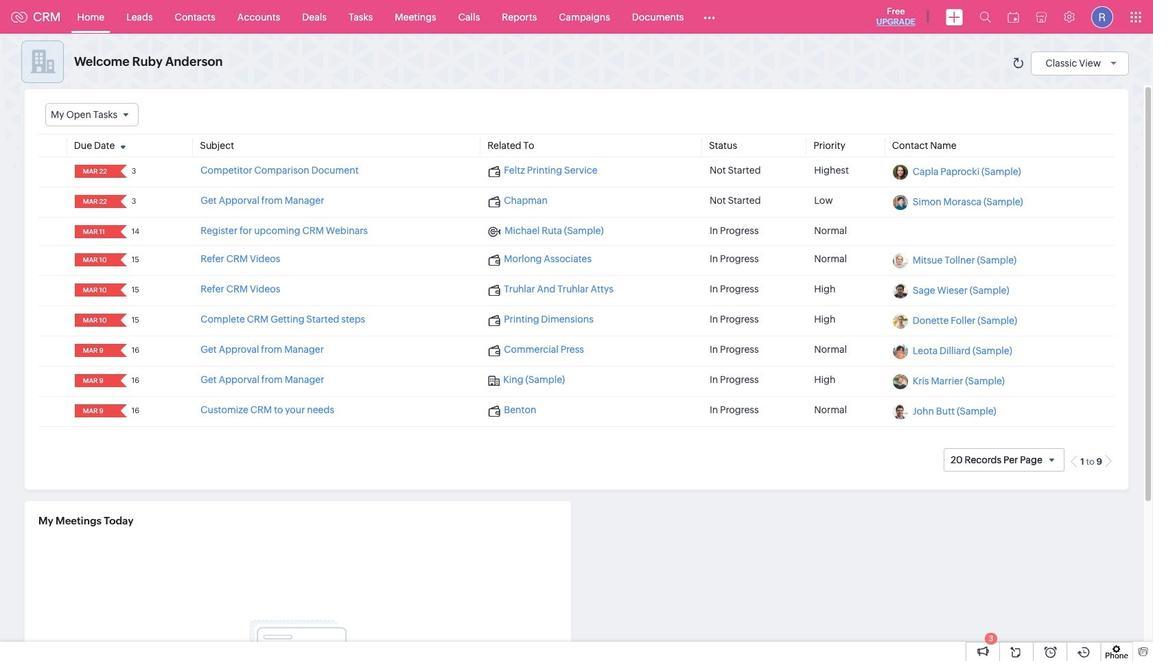Task type: locate. For each thing, give the bounding box(es) containing it.
profile image
[[1092, 6, 1114, 28]]

Other Modules field
[[695, 6, 725, 28]]

None field
[[45, 103, 139, 126], [79, 165, 111, 178], [79, 195, 111, 208], [79, 225, 111, 238], [79, 253, 111, 267], [79, 284, 111, 297], [79, 314, 111, 327], [79, 344, 111, 357], [79, 374, 111, 387], [79, 405, 111, 418], [45, 103, 139, 126], [79, 165, 111, 178], [79, 195, 111, 208], [79, 225, 111, 238], [79, 253, 111, 267], [79, 284, 111, 297], [79, 314, 111, 327], [79, 344, 111, 357], [79, 374, 111, 387], [79, 405, 111, 418]]

search element
[[972, 0, 1000, 34]]

calendar image
[[1008, 11, 1020, 22]]

create menu element
[[938, 0, 972, 33]]



Task type: vqa. For each thing, say whether or not it's contained in the screenshot.
all for Notes
no



Task type: describe. For each thing, give the bounding box(es) containing it.
search image
[[980, 11, 991, 23]]

create menu image
[[946, 9, 963, 25]]

profile element
[[1083, 0, 1122, 33]]

logo image
[[11, 11, 27, 22]]



